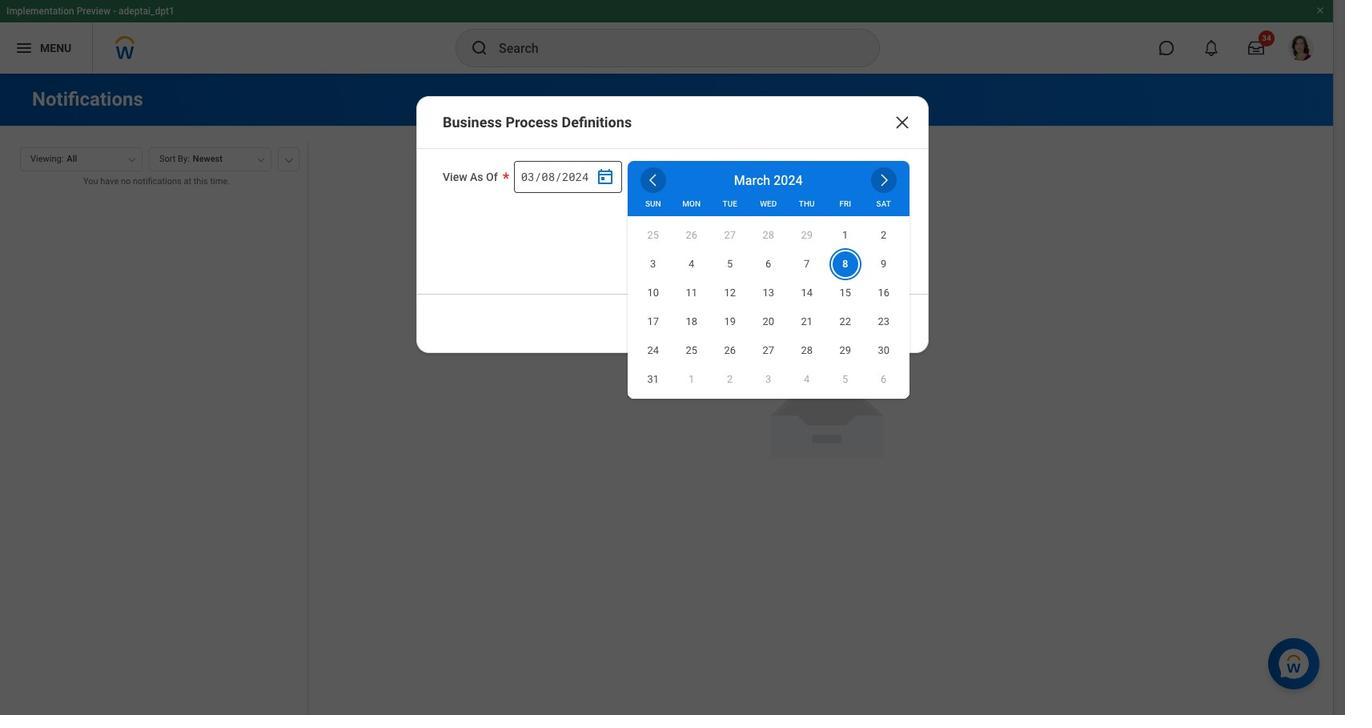Task type: describe. For each thing, give the bounding box(es) containing it.
23 button
[[871, 309, 897, 335]]

18 button
[[679, 309, 705, 335]]

mon
[[683, 199, 701, 208]]

1 for left 1 button
[[689, 374, 695, 386]]

20
[[763, 316, 775, 328]]

1 vertical spatial 3 button
[[756, 367, 782, 393]]

27 for 27 button to the left
[[725, 229, 736, 241]]

0 horizontal spatial 29
[[801, 229, 813, 241]]

0 horizontal spatial 27 button
[[718, 223, 743, 248]]

22
[[840, 316, 852, 328]]

7
[[804, 258, 810, 270]]

you
[[83, 176, 98, 187]]

fri
[[840, 199, 852, 208]]

2 for '2' button to the bottom
[[728, 374, 733, 386]]

1 horizontal spatial 4 button
[[795, 367, 820, 393]]

business process definitions
[[443, 114, 632, 131]]

13
[[763, 287, 775, 299]]

1 horizontal spatial 5 button
[[833, 367, 859, 393]]

28 for topmost 28 button
[[763, 229, 775, 241]]

2 / from the left
[[555, 169, 562, 184]]

at
[[184, 176, 192, 187]]

22 button
[[833, 309, 859, 335]]

0 vertical spatial 28 button
[[756, 223, 782, 248]]

you have no notifications at this time.
[[83, 176, 230, 187]]

21
[[801, 316, 813, 328]]

24 button
[[641, 338, 666, 364]]

thu
[[799, 199, 815, 208]]

implementation preview -   adeptai_dpt1
[[6, 6, 175, 17]]

24
[[648, 345, 659, 357]]

08
[[542, 169, 555, 184]]

28 for right 28 button
[[801, 345, 813, 357]]

1 vertical spatial 25 button
[[679, 338, 705, 364]]

0 vertical spatial 1 button
[[833, 223, 859, 248]]

12
[[725, 287, 736, 299]]

implementation
[[6, 6, 74, 17]]

23
[[878, 316, 890, 328]]

14
[[801, 287, 813, 299]]

18
[[686, 316, 698, 328]]

search image
[[470, 38, 490, 58]]

0 horizontal spatial 6
[[766, 258, 772, 270]]

0 horizontal spatial 26 button
[[679, 223, 705, 248]]

-
[[113, 6, 116, 17]]

inbox large image
[[1249, 40, 1265, 56]]

x image
[[893, 113, 913, 132]]

1 horizontal spatial 3
[[766, 374, 772, 386]]

0 vertical spatial 5 button
[[718, 252, 743, 277]]

chevron right image
[[876, 172, 892, 188]]

march  2024
[[735, 173, 803, 188]]

17
[[648, 316, 659, 328]]

11 button
[[679, 280, 705, 306]]

14 button
[[795, 280, 820, 306]]

implementation preview -   adeptai_dpt1 banner
[[0, 0, 1334, 74]]

process
[[506, 114, 558, 131]]

0 vertical spatial 3
[[651, 258, 656, 270]]

sat
[[877, 199, 892, 208]]

have
[[100, 176, 119, 187]]

as
[[470, 171, 484, 183]]

15
[[840, 287, 852, 299]]

0 horizontal spatial 3 button
[[641, 252, 666, 277]]

business process definitions dialog
[[417, 96, 929, 353]]

13 button
[[756, 280, 782, 306]]

19
[[725, 316, 736, 328]]

16 button
[[871, 280, 897, 306]]

sun
[[646, 199, 661, 208]]

of
[[486, 171, 498, 183]]

2 for '2' button to the right
[[881, 229, 887, 241]]

no
[[121, 176, 131, 187]]

reading pane region
[[320, 127, 1334, 715]]



Task type: vqa. For each thing, say whether or not it's contained in the screenshot.


Task type: locate. For each thing, give the bounding box(es) containing it.
1 / from the left
[[535, 169, 542, 184]]

0 horizontal spatial 25
[[648, 229, 659, 241]]

0 vertical spatial 26 button
[[679, 223, 705, 248]]

26
[[686, 229, 698, 241], [725, 345, 736, 357]]

5 button
[[718, 252, 743, 277], [833, 367, 859, 393]]

29 up the 7 on the top right
[[801, 229, 813, 241]]

0 vertical spatial 1
[[843, 229, 849, 241]]

4 button down "21" "button"
[[795, 367, 820, 393]]

4 down "21" "button"
[[804, 374, 810, 386]]

1 horizontal spatial 5
[[843, 374, 849, 386]]

8
[[843, 258, 849, 270]]

wed
[[760, 199, 777, 208]]

1 right 31 button
[[689, 374, 695, 386]]

26 for 26 button to the left
[[686, 229, 698, 241]]

0 horizontal spatial 6 button
[[756, 252, 782, 277]]

0 vertical spatial 6
[[766, 258, 772, 270]]

1 horizontal spatial 3 button
[[756, 367, 782, 393]]

30 button
[[871, 338, 897, 364]]

1 up 8
[[843, 229, 849, 241]]

4 button
[[679, 252, 705, 277], [795, 367, 820, 393]]

0 horizontal spatial 2024
[[562, 169, 589, 184]]

1 horizontal spatial 28 button
[[795, 338, 820, 364]]

19 button
[[718, 309, 743, 335]]

0 horizontal spatial 25 button
[[641, 223, 666, 248]]

28 down the wed
[[763, 229, 775, 241]]

2024 right 08
[[562, 169, 589, 184]]

6 down 30 button
[[881, 374, 887, 386]]

3 button up 10
[[641, 252, 666, 277]]

view
[[443, 171, 468, 183]]

7 button
[[795, 252, 820, 277]]

03
[[521, 169, 535, 184]]

1 button up 8
[[833, 223, 859, 248]]

27 down tue
[[725, 229, 736, 241]]

2 up 9
[[881, 229, 887, 241]]

26 for the rightmost 26 button
[[725, 345, 736, 357]]

6 up 13
[[766, 258, 772, 270]]

1 vertical spatial 27
[[763, 345, 775, 357]]

1 vertical spatial 6
[[881, 374, 887, 386]]

4 button up the 11
[[679, 252, 705, 277]]

/ right 03
[[535, 169, 542, 184]]

1
[[843, 229, 849, 241], [689, 374, 695, 386]]

5 up 12
[[728, 258, 733, 270]]

1 vertical spatial 6 button
[[871, 367, 897, 393]]

31 button
[[641, 367, 666, 393]]

2
[[881, 229, 887, 241], [728, 374, 733, 386]]

0 horizontal spatial 28 button
[[756, 223, 782, 248]]

1 horizontal spatial 28
[[801, 345, 813, 357]]

march
[[735, 173, 771, 188]]

0 horizontal spatial 28
[[763, 229, 775, 241]]

1 horizontal spatial 26 button
[[718, 338, 743, 364]]

tue
[[723, 199, 738, 208]]

chevron left image
[[646, 172, 662, 188]]

0 horizontal spatial 5
[[728, 258, 733, 270]]

5 button up 12
[[718, 252, 743, 277]]

1 horizontal spatial /
[[555, 169, 562, 184]]

1 horizontal spatial 2 button
[[871, 223, 897, 248]]

notifications main content
[[0, 74, 1334, 715]]

25 button
[[641, 223, 666, 248], [679, 338, 705, 364]]

26 button
[[679, 223, 705, 248], [718, 338, 743, 364]]

25 button down sun
[[641, 223, 666, 248]]

adeptai_dpt1
[[119, 6, 175, 17]]

1 horizontal spatial 29 button
[[833, 338, 859, 364]]

1 vertical spatial 28
[[801, 345, 813, 357]]

27 for rightmost 27 button
[[763, 345, 775, 357]]

10
[[648, 287, 659, 299]]

0 vertical spatial 2
[[881, 229, 887, 241]]

29 button down 22 button
[[833, 338, 859, 364]]

1 horizontal spatial 1
[[843, 229, 849, 241]]

0 vertical spatial 5
[[728, 258, 733, 270]]

preview
[[77, 6, 111, 17]]

1 vertical spatial 1
[[689, 374, 695, 386]]

0 vertical spatial 6 button
[[756, 252, 782, 277]]

27 button down 20 button
[[756, 338, 782, 364]]

1 horizontal spatial 6
[[881, 374, 887, 386]]

3 down 20 button
[[766, 374, 772, 386]]

5
[[728, 258, 733, 270], [843, 374, 849, 386]]

25 down 18 button on the right top of page
[[686, 345, 698, 357]]

6
[[766, 258, 772, 270], [881, 374, 887, 386]]

29 down 22 button
[[840, 345, 852, 357]]

1 horizontal spatial 29
[[840, 345, 852, 357]]

9
[[881, 258, 887, 270]]

30
[[878, 345, 890, 357]]

3 button down 20 button
[[756, 367, 782, 393]]

0 horizontal spatial 2 button
[[718, 367, 743, 393]]

3 up 10
[[651, 258, 656, 270]]

business
[[443, 114, 502, 131]]

2024 inside "march  2024" application
[[774, 173, 803, 188]]

1 button
[[833, 223, 859, 248], [679, 367, 705, 393]]

/ right 08
[[555, 169, 562, 184]]

0 vertical spatial 26
[[686, 229, 698, 241]]

0 vertical spatial 27 button
[[718, 223, 743, 248]]

0 horizontal spatial 29 button
[[795, 223, 820, 248]]

0 horizontal spatial 1 button
[[679, 367, 705, 393]]

5 button down 22 button
[[833, 367, 859, 393]]

4
[[689, 258, 695, 270], [804, 374, 810, 386]]

2 button down 19 button
[[718, 367, 743, 393]]

1 horizontal spatial 4
[[804, 374, 810, 386]]

1 vertical spatial 28 button
[[795, 338, 820, 364]]

26 down mon
[[686, 229, 698, 241]]

1 vertical spatial 5 button
[[833, 367, 859, 393]]

28
[[763, 229, 775, 241], [801, 345, 813, 357]]

1 vertical spatial 3
[[766, 374, 772, 386]]

3
[[651, 258, 656, 270], [766, 374, 772, 386]]

11
[[686, 287, 698, 299]]

0 vertical spatial 4 button
[[679, 252, 705, 277]]

15 button
[[833, 280, 859, 306]]

25 for the leftmost the 25 button
[[648, 229, 659, 241]]

2 button
[[871, 223, 897, 248], [718, 367, 743, 393]]

0 vertical spatial 29
[[801, 229, 813, 241]]

1 button right 31 button
[[679, 367, 705, 393]]

25 down sun
[[648, 229, 659, 241]]

9 button
[[871, 252, 897, 277]]

1 vertical spatial 4 button
[[795, 367, 820, 393]]

close environment banner image
[[1316, 6, 1326, 15]]

1 vertical spatial 27 button
[[756, 338, 782, 364]]

26 button down mon
[[679, 223, 705, 248]]

0 horizontal spatial 2
[[728, 374, 733, 386]]

8 button
[[833, 252, 859, 277]]

17 button
[[641, 309, 666, 335]]

27
[[725, 229, 736, 241], [763, 345, 775, 357]]

1 horizontal spatial 25 button
[[679, 338, 705, 364]]

1 vertical spatial 26
[[725, 345, 736, 357]]

20 button
[[756, 309, 782, 335]]

view as of
[[443, 171, 498, 183]]

0 vertical spatial 29 button
[[795, 223, 820, 248]]

16
[[878, 287, 890, 299]]

25 for bottom the 25 button
[[686, 345, 698, 357]]

0 horizontal spatial 3
[[651, 258, 656, 270]]

notifications
[[133, 176, 182, 187]]

1 vertical spatial 29
[[840, 345, 852, 357]]

27 down 20 button
[[763, 345, 775, 357]]

4 up the 11
[[689, 258, 695, 270]]

definitions
[[562, 114, 632, 131]]

29 button
[[795, 223, 820, 248], [833, 338, 859, 364]]

28 button down the wed
[[756, 223, 782, 248]]

0 vertical spatial 25 button
[[641, 223, 666, 248]]

29
[[801, 229, 813, 241], [840, 345, 852, 357]]

notifications
[[32, 88, 143, 111]]

4 for the topmost 4 button
[[689, 258, 695, 270]]

6 button
[[756, 252, 782, 277], [871, 367, 897, 393]]

1 for top 1 button
[[843, 229, 849, 241]]

28 button down "21" "button"
[[795, 338, 820, 364]]

1 vertical spatial 26 button
[[718, 338, 743, 364]]

view as of group
[[514, 161, 622, 193]]

12 button
[[718, 280, 743, 306]]

1 horizontal spatial 25
[[686, 345, 698, 357]]

27 button down tue
[[718, 223, 743, 248]]

4 for right 4 button
[[804, 374, 810, 386]]

10 button
[[641, 280, 666, 306]]

1 vertical spatial 1 button
[[679, 367, 705, 393]]

0 horizontal spatial 4
[[689, 258, 695, 270]]

0 vertical spatial 27
[[725, 229, 736, 241]]

1 vertical spatial 29 button
[[833, 338, 859, 364]]

6 button up 13
[[756, 252, 782, 277]]

0 horizontal spatial 5 button
[[718, 252, 743, 277]]

25 button down 18 button on the right top of page
[[679, 338, 705, 364]]

31
[[648, 374, 659, 386]]

2024 inside view as of "group"
[[562, 169, 589, 184]]

1 horizontal spatial 27 button
[[756, 338, 782, 364]]

1 horizontal spatial 6 button
[[871, 367, 897, 393]]

21 button
[[795, 309, 820, 335]]

0 vertical spatial 28
[[763, 229, 775, 241]]

2024
[[562, 169, 589, 184], [774, 173, 803, 188]]

0 vertical spatial 3 button
[[641, 252, 666, 277]]

notifications large image
[[1204, 40, 1220, 56]]

26 down 19 button
[[725, 345, 736, 357]]

1 vertical spatial 25
[[686, 345, 698, 357]]

1 vertical spatial 4
[[804, 374, 810, 386]]

time.
[[210, 176, 230, 187]]

/
[[535, 169, 542, 184], [555, 169, 562, 184]]

1 horizontal spatial 2
[[881, 229, 887, 241]]

6 button down 30 button
[[871, 367, 897, 393]]

5 down 22 button
[[843, 374, 849, 386]]

1 vertical spatial 2 button
[[718, 367, 743, 393]]

26 button down 19 button
[[718, 338, 743, 364]]

1 vertical spatial 2
[[728, 374, 733, 386]]

1 horizontal spatial 1 button
[[833, 223, 859, 248]]

0 horizontal spatial /
[[535, 169, 542, 184]]

1 horizontal spatial 2024
[[774, 173, 803, 188]]

3 button
[[641, 252, 666, 277], [756, 367, 782, 393]]

2024 up thu
[[774, 173, 803, 188]]

1 vertical spatial 5
[[843, 374, 849, 386]]

this
[[194, 176, 208, 187]]

profile logan mcneil element
[[1279, 30, 1324, 66]]

0 horizontal spatial 4 button
[[679, 252, 705, 277]]

0 horizontal spatial 1
[[689, 374, 695, 386]]

27 button
[[718, 223, 743, 248], [756, 338, 782, 364]]

0 vertical spatial 4
[[689, 258, 695, 270]]

03 / 08 / 2024
[[521, 169, 589, 184]]

calendar image
[[596, 167, 615, 187]]

0 horizontal spatial 26
[[686, 229, 698, 241]]

0 vertical spatial 2 button
[[871, 223, 897, 248]]

1 horizontal spatial 27
[[763, 345, 775, 357]]

25
[[648, 229, 659, 241], [686, 345, 698, 357]]

2 down 19 button
[[728, 374, 733, 386]]

1 horizontal spatial 26
[[725, 345, 736, 357]]

29 button up the 7 on the top right
[[795, 223, 820, 248]]

2 button up 9
[[871, 223, 897, 248]]

28 down "21" "button"
[[801, 345, 813, 357]]

28 button
[[756, 223, 782, 248], [795, 338, 820, 364]]

0 horizontal spatial 27
[[725, 229, 736, 241]]

0 vertical spatial 25
[[648, 229, 659, 241]]

march  2024 application
[[628, 161, 910, 399]]



